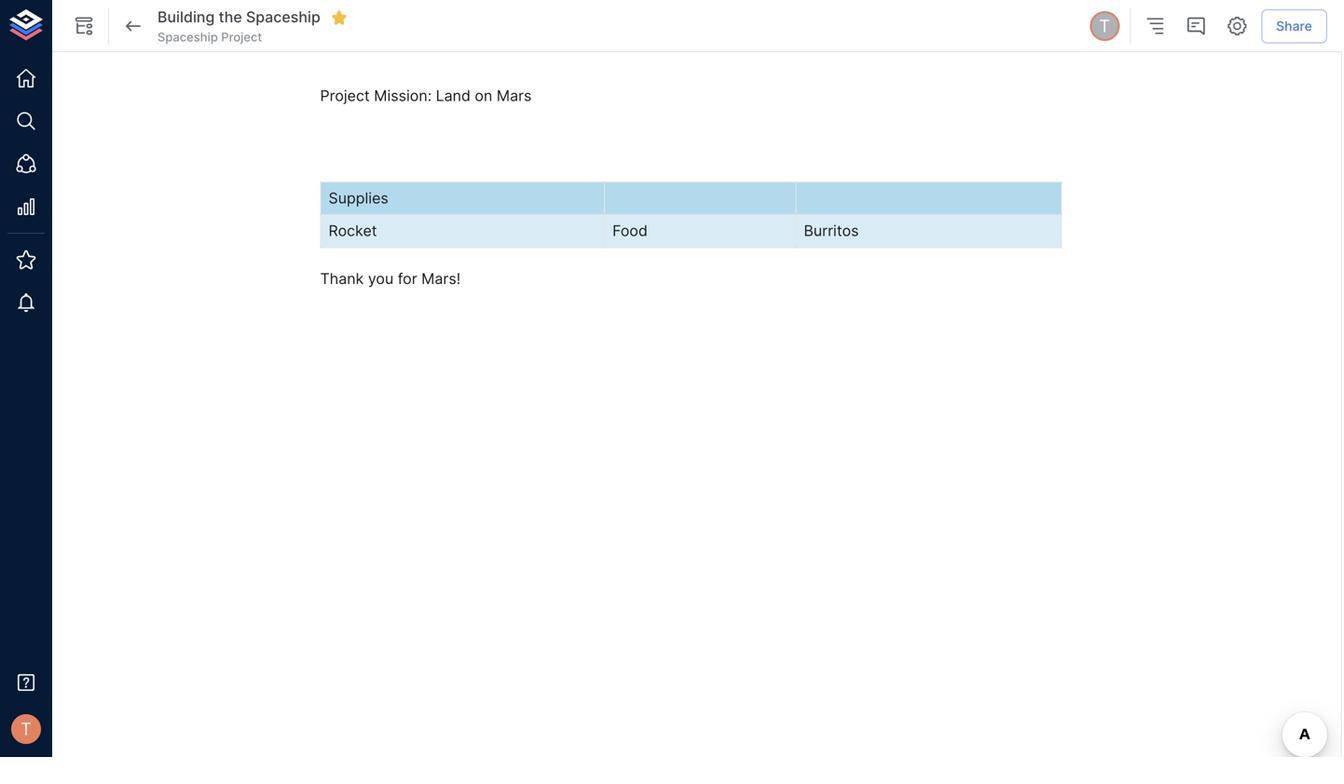 Task type: locate. For each thing, give the bounding box(es) containing it.
thank
[[320, 270, 364, 288]]

thank you for mars!
[[320, 270, 461, 288]]

burritos
[[804, 222, 859, 240]]

mission:
[[374, 87, 432, 105]]

show wiki image
[[73, 15, 95, 37]]

t
[[1099, 16, 1110, 36], [21, 719, 32, 740]]

share button
[[1261, 9, 1327, 43]]

mars!
[[421, 270, 461, 288]]

spaceship down building
[[158, 30, 218, 44]]

remove favorite image
[[331, 9, 348, 26]]

1 vertical spatial spaceship
[[158, 30, 218, 44]]

spaceship right the
[[246, 8, 320, 26]]

project down building the spaceship in the left top of the page
[[221, 30, 262, 44]]

project
[[221, 30, 262, 44], [320, 87, 370, 105]]

0 vertical spatial t
[[1099, 16, 1110, 36]]

1 horizontal spatial spaceship
[[246, 8, 320, 26]]

1 horizontal spatial t
[[1099, 16, 1110, 36]]

0 horizontal spatial project
[[221, 30, 262, 44]]

land
[[436, 87, 471, 105]]

0 horizontal spatial t button
[[6, 709, 47, 750]]

1 vertical spatial t
[[21, 719, 32, 740]]

1 horizontal spatial project
[[320, 87, 370, 105]]

0 vertical spatial spaceship
[[246, 8, 320, 26]]

settings image
[[1226, 15, 1248, 37]]

for
[[398, 270, 417, 288]]

0 horizontal spatial t
[[21, 719, 32, 740]]

food
[[613, 222, 648, 240]]

building the spaceship
[[158, 8, 320, 26]]

1 horizontal spatial t button
[[1087, 8, 1122, 44]]

t button
[[1087, 8, 1122, 44], [6, 709, 47, 750]]

project left mission:
[[320, 87, 370, 105]]

the
[[219, 8, 242, 26]]

spaceship
[[246, 8, 320, 26], [158, 30, 218, 44]]

share
[[1276, 18, 1312, 34]]



Task type: vqa. For each thing, say whether or not it's contained in the screenshot.
Search documents, folders and workspaces... Text Box
no



Task type: describe. For each thing, give the bounding box(es) containing it.
0 horizontal spatial spaceship
[[158, 30, 218, 44]]

0 vertical spatial t button
[[1087, 8, 1122, 44]]

table of contents image
[[1144, 15, 1166, 37]]

0 vertical spatial project
[[221, 30, 262, 44]]

on
[[475, 87, 492, 105]]

mars
[[497, 87, 532, 105]]

supplies
[[329, 189, 388, 207]]

1 vertical spatial project
[[320, 87, 370, 105]]

go back image
[[122, 15, 144, 37]]

spaceship project link
[[158, 29, 262, 46]]

building
[[158, 8, 215, 26]]

spaceship project
[[158, 30, 262, 44]]

project mission: land on mars
[[320, 87, 532, 105]]

1 vertical spatial t button
[[6, 709, 47, 750]]

you
[[368, 270, 394, 288]]

rocket
[[329, 222, 377, 240]]

comments image
[[1185, 15, 1207, 37]]



